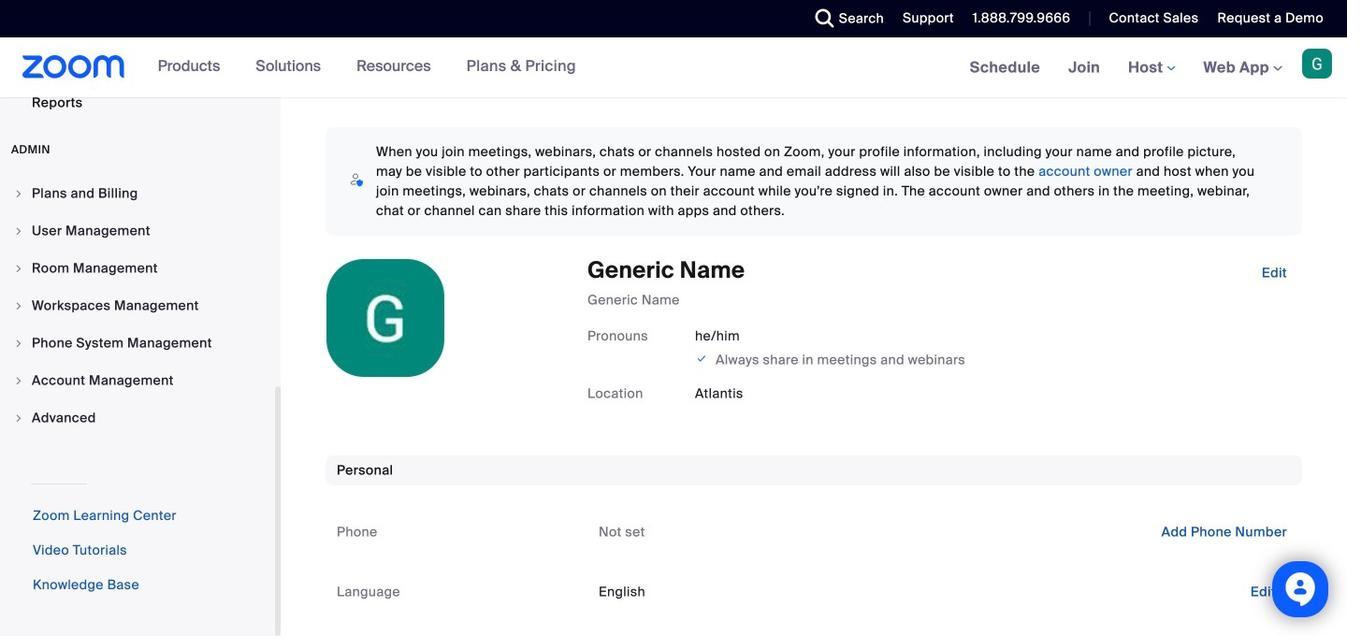 Task type: vqa. For each thing, say whether or not it's contained in the screenshot.
COPY URL icon
no



Task type: describe. For each thing, give the bounding box(es) containing it.
right image for second menu item from the top of the admin menu menu
[[13, 226, 24, 237]]

7 menu item from the top
[[0, 401, 275, 436]]

user photo image
[[327, 259, 445, 377]]

3 menu item from the top
[[0, 251, 275, 286]]

2 menu item from the top
[[0, 213, 275, 249]]



Task type: locate. For each thing, give the bounding box(es) containing it.
3 right image from the top
[[13, 300, 24, 312]]

menu item
[[0, 176, 275, 212], [0, 213, 275, 249], [0, 251, 275, 286], [0, 288, 275, 324], [0, 326, 275, 361], [0, 363, 275, 399], [0, 401, 275, 436]]

4 menu item from the top
[[0, 288, 275, 324]]

5 menu item from the top
[[0, 326, 275, 361]]

right image
[[13, 188, 24, 199], [13, 226, 24, 237], [13, 300, 24, 312], [13, 375, 24, 387]]

zoom logo image
[[22, 55, 125, 79]]

product information navigation
[[144, 37, 591, 97]]

meetings navigation
[[956, 37, 1348, 99]]

banner
[[0, 37, 1348, 99]]

right image for 4th menu item
[[13, 300, 24, 312]]

admin menu menu
[[0, 176, 275, 438]]

1 menu item from the top
[[0, 176, 275, 212]]

2 vertical spatial right image
[[13, 413, 24, 424]]

profile picture image
[[1303, 49, 1333, 79]]

checked image
[[695, 350, 709, 368]]

2 right image from the top
[[13, 226, 24, 237]]

right image for 1st menu item from the top
[[13, 188, 24, 199]]

4 right image from the top
[[13, 375, 24, 387]]

2 right image from the top
[[13, 338, 24, 349]]

1 right image from the top
[[13, 263, 24, 274]]

right image
[[13, 263, 24, 274], [13, 338, 24, 349], [13, 413, 24, 424]]

right image for sixth menu item from the top
[[13, 375, 24, 387]]

3 right image from the top
[[13, 413, 24, 424]]

6 menu item from the top
[[0, 363, 275, 399]]

1 vertical spatial right image
[[13, 338, 24, 349]]

0 vertical spatial right image
[[13, 263, 24, 274]]

1 right image from the top
[[13, 188, 24, 199]]



